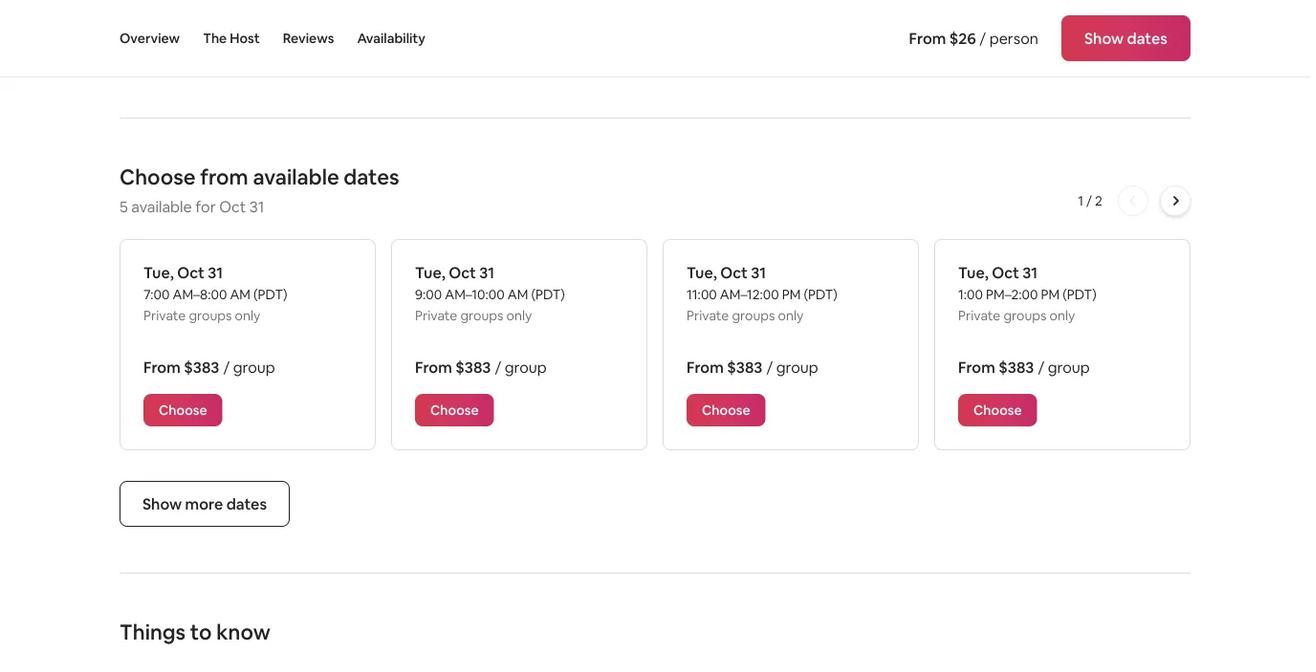 Task type: vqa. For each thing, say whether or not it's contained in the screenshot.
From $26 / person
yes



Task type: locate. For each thing, give the bounding box(es) containing it.
pm for tue, oct 31 1:00 pm–2:00 pm (pdt) private groups only
[[1042, 286, 1060, 303]]

31 for tue, oct 31 11:00 am–12:00 pm (pdt) private groups only
[[751, 263, 767, 282]]

4 $383 from the left
[[999, 357, 1035, 377]]

(pdt) right am–8:00
[[254, 286, 288, 303]]

tue, for tue, oct 31 11:00 am–12:00 pm (pdt) private groups only
[[687, 263, 717, 282]]

1 groups from the left
[[189, 307, 232, 324]]

31 for tue, oct 31 1:00 pm–2:00 pm (pdt) private groups only
[[1023, 263, 1038, 282]]

groups for tue, oct 31 9:00 am–10:00 am (pdt) private groups only
[[461, 307, 504, 324]]

oct inside tue, oct 31 1:00 pm–2:00 pm (pdt) private groups only
[[992, 263, 1020, 282]]

(pdt) right am–10:00
[[531, 286, 565, 303]]

from $383 / group
[[144, 357, 275, 377], [415, 357, 547, 377], [687, 357, 819, 377], [959, 357, 1091, 377]]

oct inside tue, oct 31 9:00 am–10:00 am (pdt) private groups only
[[449, 263, 476, 282]]

private inside 'tue, oct 31 7:00 am–8:00 am (pdt) private groups only'
[[144, 307, 186, 324]]

4 only from the left
[[1050, 307, 1076, 324]]

group for tue, oct 31 9:00 am–10:00 am (pdt) private groups only
[[505, 357, 547, 377]]

pm right pm–2:00
[[1042, 286, 1060, 303]]

from
[[200, 163, 249, 190]]

(pdt) inside 'tue, oct 31 7:00 am–8:00 am (pdt) private groups only'
[[254, 286, 288, 303]]

only inside tue, oct 31 11:00 am–12:00 pm (pdt) private groups only
[[778, 307, 804, 324]]

/ down 'tue, oct 31 7:00 am–8:00 am (pdt) private groups only'
[[223, 357, 230, 377]]

pm for tue, oct 31 11:00 am–12:00 pm (pdt) private groups only
[[782, 286, 801, 303]]

show right person
[[1085, 28, 1125, 48]]

4 groups from the left
[[1004, 307, 1047, 324]]

31 for tue, oct 31 9:00 am–10:00 am (pdt) private groups only
[[480, 263, 495, 282]]

only inside 'tue, oct 31 7:00 am–8:00 am (pdt) private groups only'
[[235, 307, 261, 324]]

3 (pdt) from the left
[[804, 286, 838, 303]]

1 (pdt) from the left
[[254, 286, 288, 303]]

2 groups from the left
[[461, 307, 504, 324]]

groups inside 'tue, oct 31 7:00 am–8:00 am (pdt) private groups only'
[[189, 307, 232, 324]]

2 am from the left
[[508, 286, 528, 303]]

/
[[980, 28, 987, 48], [1087, 192, 1093, 210], [223, 357, 230, 377], [495, 357, 502, 377], [767, 357, 773, 377], [1039, 357, 1045, 377]]

tue, inside tue, oct 31 11:00 am–12:00 pm (pdt) private groups only
[[687, 263, 717, 282]]

31 up am–10:00
[[480, 263, 495, 282]]

list item
[[655, 0, 1108, 26]]

am–12:00
[[720, 286, 780, 303]]

1 only from the left
[[235, 307, 261, 324]]

tue, for tue, oct 31 7:00 am–8:00 am (pdt) private groups only
[[144, 263, 174, 282]]

1 $383 from the left
[[184, 357, 219, 377]]

only inside tue, oct 31 1:00 pm–2:00 pm (pdt) private groups only
[[1050, 307, 1076, 324]]

31 inside choose from available dates 5 available for oct 31
[[249, 197, 264, 216]]

groups for tue, oct 31 1:00 pm–2:00 pm (pdt) private groups only
[[1004, 307, 1047, 324]]

show inside show dates link
[[1085, 28, 1125, 48]]

from $383 / group down pm–2:00
[[959, 357, 1091, 377]]

tue, oct 31 7:00 am–8:00 am (pdt) private groups only
[[144, 263, 288, 324]]

host
[[230, 30, 260, 47]]

5
[[120, 197, 128, 216]]

(pdt)
[[254, 286, 288, 303], [531, 286, 565, 303], [804, 286, 838, 303], [1063, 286, 1097, 303]]

0 horizontal spatial dates
[[227, 494, 267, 514]]

from $383 / group for tue, oct 31 7:00 am–8:00 am (pdt) private groups only
[[144, 357, 275, 377]]

group down tue, oct 31 9:00 am–10:00 am (pdt) private groups only in the top of the page
[[505, 357, 547, 377]]

show inside show more dates 'link'
[[143, 494, 182, 514]]

2 group from the left
[[505, 357, 547, 377]]

/ for tue, oct 31 7:00 am–8:00 am (pdt) private groups only
[[223, 357, 230, 377]]

am right am–8:00
[[230, 286, 251, 303]]

show more dates link
[[120, 481, 290, 527]]

show more dates
[[143, 494, 267, 514]]

groups inside tue, oct 31 9:00 am–10:00 am (pdt) private groups only
[[461, 307, 504, 324]]

$383 down am–12:00
[[727, 357, 763, 377]]

oct
[[219, 197, 246, 216], [177, 263, 205, 282], [449, 263, 476, 282], [721, 263, 748, 282], [992, 263, 1020, 282]]

oct up am–10:00
[[449, 263, 476, 282]]

1 horizontal spatial dates
[[344, 163, 400, 190]]

3 only from the left
[[778, 307, 804, 324]]

oct inside 'tue, oct 31 7:00 am–8:00 am (pdt) private groups only'
[[177, 263, 205, 282]]

group down 'tue, oct 31 7:00 am–8:00 am (pdt) private groups only'
[[233, 357, 275, 377]]

groups down pm–2:00
[[1004, 307, 1047, 324]]

/ down tue, oct 31 9:00 am–10:00 am (pdt) private groups only in the top of the page
[[495, 357, 502, 377]]

31 inside 'tue, oct 31 7:00 am–8:00 am (pdt) private groups only'
[[208, 263, 223, 282]]

2 $383 from the left
[[456, 357, 491, 377]]

2 horizontal spatial dates
[[1128, 28, 1168, 48]]

(pdt) right am–12:00
[[804, 286, 838, 303]]

pm right am–12:00
[[782, 286, 801, 303]]

groups inside tue, oct 31 11:00 am–12:00 pm (pdt) private groups only
[[732, 307, 776, 324]]

/ right $26
[[980, 28, 987, 48]]

31 up am–12:00
[[751, 263, 767, 282]]

from $383 / group down am–10:00
[[415, 357, 547, 377]]

only for tue, oct 31 9:00 am–10:00 am (pdt) private groups only
[[507, 307, 532, 324]]

4 group from the left
[[1048, 357, 1091, 377]]

from for tue, oct 31 11:00 am–12:00 pm (pdt) private groups only
[[687, 357, 724, 377]]

from down 9:00
[[415, 357, 452, 377]]

1 tue, from the left
[[144, 263, 174, 282]]

1 vertical spatial dates
[[344, 163, 400, 190]]

private down 11:00 on the right top of page
[[687, 307, 729, 324]]

1 group from the left
[[233, 357, 275, 377]]

$383 down pm–2:00
[[999, 357, 1035, 377]]

tue, oct 31 1:00 pm–2:00 pm (pdt) private groups only
[[959, 263, 1097, 324]]

from $383 / group down am–12:00
[[687, 357, 819, 377]]

1 horizontal spatial available
[[253, 163, 339, 190]]

available
[[253, 163, 339, 190], [131, 197, 192, 216]]

group
[[233, 357, 275, 377], [505, 357, 547, 377], [777, 357, 819, 377], [1048, 357, 1091, 377]]

1 private from the left
[[144, 307, 186, 324]]

tue,
[[144, 263, 174, 282], [415, 263, 446, 282], [687, 263, 717, 282], [959, 263, 989, 282]]

3 tue, from the left
[[687, 263, 717, 282]]

am inside 'tue, oct 31 7:00 am–8:00 am (pdt) private groups only'
[[230, 286, 251, 303]]

2 only from the left
[[507, 307, 532, 324]]

(pdt) for tue, oct 31 1:00 pm–2:00 pm (pdt) private groups only
[[1063, 286, 1097, 303]]

only for tue, oct 31 7:00 am–8:00 am (pdt) private groups only
[[235, 307, 261, 324]]

tue, inside tue, oct 31 1:00 pm–2:00 pm (pdt) private groups only
[[959, 263, 989, 282]]

tue, inside tue, oct 31 9:00 am–10:00 am (pdt) private groups only
[[415, 263, 446, 282]]

/ for tue, oct 31 9:00 am–10:00 am (pdt) private groups only
[[495, 357, 502, 377]]

person
[[990, 28, 1039, 48]]

dates
[[1128, 28, 1168, 48], [344, 163, 400, 190], [227, 494, 267, 514]]

only inside tue, oct 31 9:00 am–10:00 am (pdt) private groups only
[[507, 307, 532, 324]]

pm inside tue, oct 31 11:00 am–12:00 pm (pdt) private groups only
[[782, 286, 801, 303]]

group down tue, oct 31 11:00 am–12:00 pm (pdt) private groups only
[[777, 357, 819, 377]]

am inside tue, oct 31 9:00 am–10:00 am (pdt) private groups only
[[508, 286, 528, 303]]

show all 391 reviews link
[[120, 26, 310, 72]]

31 up am–8:00
[[208, 263, 223, 282]]

available right from
[[253, 163, 339, 190]]

31 inside tue, oct 31 11:00 am–12:00 pm (pdt) private groups only
[[751, 263, 767, 282]]

groups for tue, oct 31 7:00 am–8:00 am (pdt) private groups only
[[189, 307, 232, 324]]

2 private from the left
[[415, 307, 458, 324]]

private inside tue, oct 31 11:00 am–12:00 pm (pdt) private groups only
[[687, 307, 729, 324]]

/ right 1
[[1087, 192, 1093, 210]]

private inside tue, oct 31 9:00 am–10:00 am (pdt) private groups only
[[415, 307, 458, 324]]

31 inside tue, oct 31 9:00 am–10:00 am (pdt) private groups only
[[480, 263, 495, 282]]

1 am from the left
[[230, 286, 251, 303]]

reviews
[[283, 30, 334, 47]]

0 horizontal spatial pm
[[782, 286, 801, 303]]

(pdt) right pm–2:00
[[1063, 286, 1097, 303]]

groups for tue, oct 31 11:00 am–12:00 pm (pdt) private groups only
[[732, 307, 776, 324]]

from down the 1:00
[[959, 357, 996, 377]]

/ down tue, oct 31 11:00 am–12:00 pm (pdt) private groups only
[[767, 357, 773, 377]]

show all 391 reviews
[[143, 39, 287, 58]]

31
[[249, 197, 264, 216], [208, 263, 223, 282], [480, 263, 495, 282], [751, 263, 767, 282], [1023, 263, 1038, 282]]

groups down am–10:00
[[461, 307, 504, 324]]

4 private from the left
[[959, 307, 1001, 324]]

3 group from the left
[[777, 357, 819, 377]]

tue, up 11:00 on the right top of page
[[687, 263, 717, 282]]

availability
[[357, 30, 426, 47]]

only
[[235, 307, 261, 324], [507, 307, 532, 324], [778, 307, 804, 324], [1050, 307, 1076, 324]]

private down 9:00
[[415, 307, 458, 324]]

oct for tue, oct 31 9:00 am–10:00 am (pdt) private groups only
[[449, 263, 476, 282]]

0 horizontal spatial am
[[230, 286, 251, 303]]

oct up pm–2:00
[[992, 263, 1020, 282]]

private inside tue, oct 31 1:00 pm–2:00 pm (pdt) private groups only
[[959, 307, 1001, 324]]

/ down tue, oct 31 1:00 pm–2:00 pm (pdt) private groups only
[[1039, 357, 1045, 377]]

3 private from the left
[[687, 307, 729, 324]]

am
[[230, 286, 251, 303], [508, 286, 528, 303]]

31 inside tue, oct 31 1:00 pm–2:00 pm (pdt) private groups only
[[1023, 263, 1038, 282]]

7:00
[[144, 286, 170, 303]]

from for tue, oct 31 7:00 am–8:00 am (pdt) private groups only
[[144, 357, 181, 377]]

groups down am–8:00
[[189, 307, 232, 324]]

$383 down am–10:00
[[456, 357, 491, 377]]

private down 7:00
[[144, 307, 186, 324]]

4 tue, from the left
[[959, 263, 989, 282]]

available down choose
[[131, 197, 192, 216]]

tue, inside 'tue, oct 31 7:00 am–8:00 am (pdt) private groups only'
[[144, 263, 174, 282]]

4 from $383 / group from the left
[[959, 357, 1091, 377]]

1 horizontal spatial am
[[508, 286, 528, 303]]

31 up pm–2:00
[[1023, 263, 1038, 282]]

1 from $383 / group from the left
[[144, 357, 275, 377]]

1 pm from the left
[[782, 286, 801, 303]]

pm–2:00
[[987, 286, 1039, 303]]

from down 7:00
[[144, 357, 181, 377]]

the
[[203, 30, 227, 47]]

(pdt) inside tue, oct 31 9:00 am–10:00 am (pdt) private groups only
[[531, 286, 565, 303]]

1 / 2
[[1079, 192, 1103, 210]]

tue, up 9:00
[[415, 263, 446, 282]]

oct up am–12:00
[[721, 263, 748, 282]]

3 groups from the left
[[732, 307, 776, 324]]

pm
[[782, 286, 801, 303], [1042, 286, 1060, 303]]

2 tue, from the left
[[415, 263, 446, 282]]

31 right for
[[249, 197, 264, 216]]

group down tue, oct 31 1:00 pm–2:00 pm (pdt) private groups only
[[1048, 357, 1091, 377]]

$383 for tue, oct 31 9:00 am–10:00 am (pdt) private groups only
[[456, 357, 491, 377]]

pm inside tue, oct 31 1:00 pm–2:00 pm (pdt) private groups only
[[1042, 286, 1060, 303]]

0 horizontal spatial available
[[131, 197, 192, 216]]

oct inside tue, oct 31 11:00 am–12:00 pm (pdt) private groups only
[[721, 263, 748, 282]]

$383 for tue, oct 31 7:00 am–8:00 am (pdt) private groups only
[[184, 357, 219, 377]]

$383 down am–8:00
[[184, 357, 219, 377]]

choose
[[120, 163, 196, 190]]

1 horizontal spatial pm
[[1042, 286, 1060, 303]]

3 $383 from the left
[[727, 357, 763, 377]]

3 from $383 / group from the left
[[687, 357, 819, 377]]

/ for tue, oct 31 1:00 pm–2:00 pm (pdt) private groups only
[[1039, 357, 1045, 377]]

tue, up 7:00
[[144, 263, 174, 282]]

show left more
[[143, 494, 182, 514]]

private
[[144, 307, 186, 324], [415, 307, 458, 324], [687, 307, 729, 324], [959, 307, 1001, 324]]

1 vertical spatial available
[[131, 197, 192, 216]]

4 (pdt) from the left
[[1063, 286, 1097, 303]]

from $383 / group down am–8:00
[[144, 357, 275, 377]]

oct up am–8:00
[[177, 263, 205, 282]]

$383
[[184, 357, 219, 377], [456, 357, 491, 377], [727, 357, 763, 377], [999, 357, 1035, 377]]

more
[[185, 494, 223, 514]]

show left all
[[143, 39, 182, 58]]

groups down am–12:00
[[732, 307, 776, 324]]

from left $26
[[910, 28, 947, 48]]

2 from $383 / group from the left
[[415, 357, 547, 377]]

1
[[1079, 192, 1084, 210]]

groups
[[189, 307, 232, 324], [461, 307, 504, 324], [732, 307, 776, 324], [1004, 307, 1047, 324]]

2 vertical spatial dates
[[227, 494, 267, 514]]

only for tue, oct 31 1:00 pm–2:00 pm (pdt) private groups only
[[1050, 307, 1076, 324]]

show inside show all 391 reviews link
[[143, 39, 182, 58]]

2 pm from the left
[[1042, 286, 1060, 303]]

groups inside tue, oct 31 1:00 pm–2:00 pm (pdt) private groups only
[[1004, 307, 1047, 324]]

oct for tue, oct 31 7:00 am–8:00 am (pdt) private groups only
[[177, 263, 205, 282]]

am right am–10:00
[[508, 286, 528, 303]]

from
[[910, 28, 947, 48], [144, 357, 181, 377], [415, 357, 452, 377], [687, 357, 724, 377], [959, 357, 996, 377]]

0 vertical spatial dates
[[1128, 28, 1168, 48]]

from down 11:00 on the right top of page
[[687, 357, 724, 377]]

(pdt) inside tue, oct 31 1:00 pm–2:00 pm (pdt) private groups only
[[1063, 286, 1097, 303]]

dates inside show dates link
[[1128, 28, 1168, 48]]

private for tue, oct 31 7:00 am–8:00 am (pdt) private groups only
[[144, 307, 186, 324]]

(pdt) inside tue, oct 31 11:00 am–12:00 pm (pdt) private groups only
[[804, 286, 838, 303]]

availability button
[[357, 0, 426, 77]]

tue, up the 1:00
[[959, 263, 989, 282]]

2 (pdt) from the left
[[531, 286, 565, 303]]

private down the 1:00
[[959, 307, 1001, 324]]

oct right for
[[219, 197, 246, 216]]

show
[[1085, 28, 1125, 48], [143, 39, 182, 58], [143, 494, 182, 514]]



Task type: describe. For each thing, give the bounding box(es) containing it.
am–10:00
[[445, 286, 505, 303]]

all
[[185, 39, 201, 58]]

overview
[[120, 30, 180, 47]]

from for tue, oct 31 9:00 am–10:00 am (pdt) private groups only
[[415, 357, 452, 377]]

0 vertical spatial available
[[253, 163, 339, 190]]

from $383 / group for tue, oct 31 11:00 am–12:00 pm (pdt) private groups only
[[687, 357, 819, 377]]

/ for tue, oct 31 11:00 am–12:00 pm (pdt) private groups only
[[767, 357, 773, 377]]

group for tue, oct 31 7:00 am–8:00 am (pdt) private groups only
[[233, 357, 275, 377]]

choose from available dates 5 available for oct 31
[[120, 163, 400, 216]]

tue, oct 31 9:00 am–10:00 am (pdt) private groups only
[[415, 263, 565, 324]]

391
[[204, 39, 229, 58]]

9:00
[[415, 286, 442, 303]]

from $26 / person
[[910, 28, 1039, 48]]

tue, oct 31 11:00 am–12:00 pm (pdt) private groups only
[[687, 263, 838, 324]]

dates inside show more dates 'link'
[[227, 494, 267, 514]]

overview button
[[120, 0, 180, 77]]

(pdt) for tue, oct 31 7:00 am–8:00 am (pdt) private groups only
[[254, 286, 288, 303]]

only for tue, oct 31 11:00 am–12:00 pm (pdt) private groups only
[[778, 307, 804, 324]]

things
[[120, 619, 186, 646]]

from $383 / group for tue, oct 31 9:00 am–10:00 am (pdt) private groups only
[[415, 357, 547, 377]]

oct for tue, oct 31 1:00 pm–2:00 pm (pdt) private groups only
[[992, 263, 1020, 282]]

private for tue, oct 31 11:00 am–12:00 pm (pdt) private groups only
[[687, 307, 729, 324]]

am for tue, oct 31 7:00 am–8:00 am (pdt) private groups only
[[230, 286, 251, 303]]

the host button
[[203, 0, 260, 77]]

show for show all 391 reviews
[[143, 39, 182, 58]]

know
[[216, 619, 271, 646]]

31 for tue, oct 31 7:00 am–8:00 am (pdt) private groups only
[[208, 263, 223, 282]]

tue, for tue, oct 31 1:00 pm–2:00 pm (pdt) private groups only
[[959, 263, 989, 282]]

for
[[195, 197, 216, 216]]

private for tue, oct 31 1:00 pm–2:00 pm (pdt) private groups only
[[959, 307, 1001, 324]]

show for show dates
[[1085, 28, 1125, 48]]

show dates link
[[1062, 15, 1191, 61]]

reviews button
[[283, 0, 334, 77]]

show dates
[[1085, 28, 1168, 48]]

things to know
[[120, 619, 271, 646]]

group for tue, oct 31 1:00 pm–2:00 pm (pdt) private groups only
[[1048, 357, 1091, 377]]

1:00
[[959, 286, 984, 303]]

from $383 / group for tue, oct 31 1:00 pm–2:00 pm (pdt) private groups only
[[959, 357, 1091, 377]]

$26
[[950, 28, 977, 48]]

reviews
[[232, 39, 287, 58]]

$383 for tue, oct 31 1:00 pm–2:00 pm (pdt) private groups only
[[999, 357, 1035, 377]]

show for show more dates
[[143, 494, 182, 514]]

tue, for tue, oct 31 9:00 am–10:00 am (pdt) private groups only
[[415, 263, 446, 282]]

from for tue, oct 31 1:00 pm–2:00 pm (pdt) private groups only
[[959, 357, 996, 377]]

2
[[1096, 192, 1103, 210]]

am for tue, oct 31 9:00 am–10:00 am (pdt) private groups only
[[508, 286, 528, 303]]

$383 for tue, oct 31 11:00 am–12:00 pm (pdt) private groups only
[[727, 357, 763, 377]]

(pdt) for tue, oct 31 11:00 am–12:00 pm (pdt) private groups only
[[804, 286, 838, 303]]

oct inside choose from available dates 5 available for oct 31
[[219, 197, 246, 216]]

to
[[190, 619, 212, 646]]

(pdt) for tue, oct 31 9:00 am–10:00 am (pdt) private groups only
[[531, 286, 565, 303]]

oct for tue, oct 31 11:00 am–12:00 pm (pdt) private groups only
[[721, 263, 748, 282]]

am–8:00
[[173, 286, 227, 303]]

11:00
[[687, 286, 717, 303]]

dates inside choose from available dates 5 available for oct 31
[[344, 163, 400, 190]]

private for tue, oct 31 9:00 am–10:00 am (pdt) private groups only
[[415, 307, 458, 324]]

group for tue, oct 31 11:00 am–12:00 pm (pdt) private groups only
[[777, 357, 819, 377]]

the host
[[203, 30, 260, 47]]



